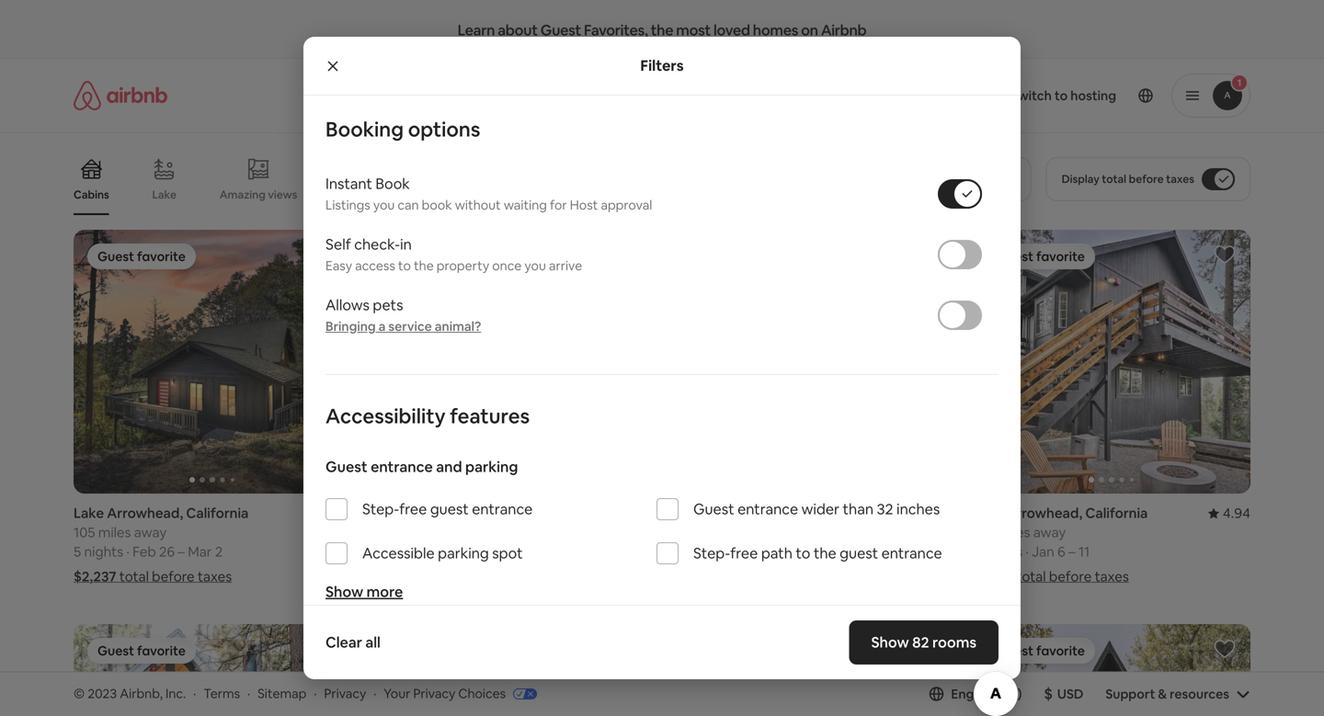 Task type: vqa. For each thing, say whether or not it's contained in the screenshot.
Guest to the bottom
yes



Task type: describe. For each thing, give the bounding box(es) containing it.
to inside self check-in easy access to the property once you arrive
[[398, 257, 411, 274]]

guests
[[733, 87, 772, 104]]

lake for lake arrowhead, california 105 miles away 5 nights · jan 6 – 11 total before taxes
[[973, 504, 1003, 522]]

homes
[[753, 21, 798, 40]]

jan for 105
[[1032, 543, 1054, 561]]

pets
[[373, 296, 403, 314]]

terms
[[203, 686, 240, 702]]

4.93
[[923, 504, 951, 522]]

free for path
[[730, 544, 758, 563]]

display
[[1062, 172, 1099, 186]]

iconic
[[408, 187, 439, 202]]

the for learn
[[651, 21, 673, 40]]

booking
[[325, 116, 404, 143]]

service
[[388, 318, 432, 335]]

features
[[450, 403, 530, 429]]

5 for palomar mountain, california 45 miles away 5 nights · jan 12 – 17
[[673, 543, 681, 561]]

once
[[492, 257, 522, 274]]

learn about guest favorites, the most loved homes on airbnb link
[[450, 14, 874, 47]]

california for palomar mountain, california 45 miles away 5 nights · jan 12 – 17
[[796, 504, 859, 522]]

mountain,
[[729, 504, 793, 522]]

add to wishlist: idyllwild-pine cove, california image
[[1214, 638, 1236, 660]]

accessible parking spot
[[362, 544, 523, 563]]

bringing a service animal? button
[[325, 318, 481, 335]]

accessibility features
[[325, 403, 530, 429]]

entrance down the 4.93 out of 5 average rating icon
[[881, 544, 942, 563]]

arrowhead, for jan
[[1006, 504, 1082, 522]]

1 horizontal spatial guest
[[540, 21, 581, 40]]

entrance up spot
[[472, 500, 533, 519]]

you inside self check-in easy access to the property once you arrive
[[524, 257, 546, 274]]

aguanga, california
[[373, 504, 501, 522]]

approval
[[601, 197, 652, 213]]

clear
[[325, 633, 362, 652]]

support
[[1106, 686, 1155, 702]]

property
[[437, 257, 489, 274]]

privacy link
[[324, 686, 366, 702]]

5.0 out of 5 average rating image
[[317, 504, 351, 522]]

1 vertical spatial parking
[[438, 544, 489, 563]]

map
[[655, 605, 682, 621]]

show map button
[[601, 591, 723, 635]]

rooms
[[932, 633, 976, 652]]

· inside lake arrowhead, california 105 miles away 5 nights · feb 26 – mar 2 $2,237 total before taxes
[[126, 543, 130, 561]]

miles for 12
[[692, 524, 724, 541]]

wider
[[801, 500, 839, 519]]

show for show more
[[325, 583, 363, 601]]

accessible
[[362, 544, 435, 563]]

2023
[[88, 686, 117, 702]]

lake for lake
[[152, 188, 177, 202]]

skiing
[[337, 188, 368, 202]]

17 inside palomar mountain, california 45 miles away 5 nights · jan 12 – 17
[[784, 543, 797, 561]]

guest for guest entrance and parking
[[325, 457, 368, 476]]

airbnb,
[[120, 686, 163, 702]]

any week button
[[600, 74, 690, 118]]

miles for 26
[[98, 524, 131, 541]]

support & resources button
[[1106, 686, 1250, 702]]

lake arrowhead, california 105 miles away 5 nights · feb 26 – mar 2 $2,237 total before taxes
[[74, 504, 249, 586]]

show map
[[619, 605, 682, 621]]

nights for lake arrowhead, california 105 miles away 5 nights · feb 26 – mar 2 $2,237 total before taxes
[[84, 543, 123, 561]]

profile element
[[846, 59, 1250, 132]]

show for show map
[[619, 605, 653, 621]]

show more button
[[325, 583, 403, 601]]

6
[[1057, 543, 1065, 561]]

english
[[951, 686, 994, 702]]

©
[[74, 686, 85, 702]]

most
[[676, 21, 711, 40]]

sitemap
[[258, 686, 307, 702]]

2 horizontal spatial taxes
[[1166, 172, 1194, 186]]

book
[[375, 174, 410, 193]]

without
[[455, 197, 501, 213]]

taxes inside lake arrowhead, california 105 miles away 5 nights · feb 26 – mar 2 $2,237 total before taxes
[[198, 568, 232, 586]]

animal?
[[435, 318, 481, 335]]

california for lake arrowhead, california 105 miles away 5 nights · feb 26 – mar 2 $2,237 total before taxes
[[186, 504, 249, 522]]

terms · sitemap · privacy ·
[[203, 686, 376, 702]]

group containing amazing views
[[74, 143, 935, 215]]

lake for lake arrowhead, california 105 miles away 5 nights · feb 26 – mar 2 $2,237 total before taxes
[[74, 504, 104, 522]]

add guests
[[705, 87, 772, 104]]

add to wishlist: lake arrowhead, california image
[[314, 244, 337, 266]]

jan for 45
[[732, 543, 755, 561]]

· inside palomar mountain, california 45 miles away 5 nights · jan 12 – 17
[[726, 543, 729, 561]]

45
[[673, 524, 689, 541]]

· right terms link
[[247, 686, 250, 702]]

sitemap link
[[258, 686, 307, 702]]

0 vertical spatial parking
[[465, 457, 518, 476]]

5.0
[[332, 504, 351, 522]]

mansions
[[581, 188, 629, 202]]

instant
[[325, 174, 372, 193]]

away for 6
[[1033, 524, 1066, 541]]

$2,237
[[74, 568, 116, 586]]

amazing views
[[220, 187, 297, 202]]

easy
[[325, 257, 352, 274]]

2 nights from the left
[[384, 543, 423, 561]]

2 horizontal spatial before
[[1129, 172, 1164, 186]]

2 california from the left
[[438, 504, 501, 522]]

palomar mountain, california 45 miles away 5 nights · jan 12 – 17
[[673, 504, 859, 561]]

12 inside palomar mountain, california 45 miles away 5 nights · jan 12 – 17
[[758, 543, 771, 561]]

step- for step-free path to the guest entrance
[[693, 544, 730, 563]]

1 17 from the left
[[484, 543, 498, 561]]

views
[[268, 187, 297, 202]]

total before taxes button
[[973, 568, 1129, 586]]

2 privacy from the left
[[413, 686, 455, 702]]

entrance up aguanga,
[[371, 457, 433, 476]]

check-
[[354, 235, 400, 254]]

aguanga,
[[373, 504, 435, 522]]

$ usd
[[1044, 684, 1083, 703]]

choices
[[458, 686, 506, 702]]

· down aguanga, california
[[426, 543, 429, 561]]

allows pets bringing a service animal?
[[325, 296, 481, 335]]

cities
[[441, 187, 469, 202]]



Task type: locate. For each thing, give the bounding box(es) containing it.
support & resources
[[1106, 686, 1229, 702]]

2 105 from the left
[[973, 524, 994, 541]]

show left "map"
[[619, 605, 653, 621]]

0 horizontal spatial guest
[[325, 457, 368, 476]]

parking
[[465, 457, 518, 476], [438, 544, 489, 563]]

5 for lake arrowhead, california 105 miles away 5 nights · jan 6 – 11 total before taxes
[[973, 543, 980, 561]]

jan inside palomar mountain, california 45 miles away 5 nights · jan 12 – 17
[[732, 543, 755, 561]]

options
[[408, 116, 480, 143]]

2 5 from the left
[[373, 543, 381, 561]]

display total before taxes
[[1062, 172, 1194, 186]]

1 horizontal spatial 105
[[973, 524, 994, 541]]

105 for lake arrowhead, california 105 miles away 5 nights · jan 6 – 11 total before taxes
[[973, 524, 994, 541]]

instant book listings you can book without waiting for host approval
[[325, 174, 652, 213]]

4 california from the left
[[1085, 504, 1148, 522]]

1 vertical spatial step-
[[693, 544, 730, 563]]

0 vertical spatial free
[[399, 500, 427, 519]]

2 away from the left
[[727, 524, 760, 541]]

0 vertical spatial you
[[373, 197, 395, 213]]

– for palomar mountain, california 45 miles away 5 nights · jan 12 – 17
[[774, 543, 781, 561]]

1 horizontal spatial away
[[727, 524, 760, 541]]

1 horizontal spatial miles
[[692, 524, 724, 541]]

away down mountain,
[[727, 524, 760, 541]]

away for 12
[[727, 524, 760, 541]]

1 horizontal spatial guest
[[840, 544, 878, 563]]

17 down step-free guest entrance
[[484, 543, 498, 561]]

5 up the more
[[373, 543, 381, 561]]

1 horizontal spatial before
[[1049, 568, 1092, 586]]

away for 26
[[134, 524, 167, 541]]

jan inside lake arrowhead, california 105 miles away 5 nights · jan 6 – 11 total before taxes
[[1032, 543, 1054, 561]]

california inside palomar mountain, california 45 miles away 5 nights · jan 12 – 17
[[796, 504, 859, 522]]

your
[[384, 686, 410, 702]]

1 miles from the left
[[98, 524, 131, 541]]

waiting
[[504, 197, 547, 213]]

0 vertical spatial to
[[398, 257, 411, 274]]

you right the once
[[524, 257, 546, 274]]

0 vertical spatial step-
[[362, 500, 399, 519]]

amazing
[[220, 187, 266, 202]]

105 for lake arrowhead, california 105 miles away 5 nights · feb 26 – mar 2 $2,237 total before taxes
[[74, 524, 95, 541]]

and
[[436, 457, 462, 476]]

show
[[325, 583, 363, 601], [619, 605, 653, 621], [871, 633, 909, 652]]

2 vertical spatial guest
[[693, 500, 734, 519]]

free for guest
[[399, 500, 427, 519]]

a
[[379, 318, 386, 335]]

the for step-
[[814, 544, 836, 563]]

the inside self check-in easy access to the property once you arrive
[[414, 257, 434, 274]]

iconic cities
[[408, 187, 469, 202]]

0 horizontal spatial away
[[134, 524, 167, 541]]

step-
[[362, 500, 399, 519], [693, 544, 730, 563]]

your privacy choices
[[384, 686, 506, 702]]

terms link
[[203, 686, 240, 702]]

2 vertical spatial the
[[814, 544, 836, 563]]

entrance
[[371, 457, 433, 476], [472, 500, 533, 519], [737, 500, 798, 519], [881, 544, 942, 563]]

2 horizontal spatial the
[[814, 544, 836, 563]]

5 inside palomar mountain, california 45 miles away 5 nights · jan 12 – 17
[[673, 543, 681, 561]]

1 california from the left
[[186, 504, 249, 522]]

2 arrowhead, from the left
[[1006, 504, 1082, 522]]

1 horizontal spatial 17
[[784, 543, 797, 561]]

· left privacy link
[[314, 686, 317, 702]]

– right 6
[[1068, 543, 1075, 561]]

away inside lake arrowhead, california 105 miles away 5 nights · jan 6 – 11 total before taxes
[[1033, 524, 1066, 541]]

california for lake arrowhead, california 105 miles away 5 nights · jan 6 – 11 total before taxes
[[1085, 504, 1148, 522]]

1 horizontal spatial taxes
[[1095, 568, 1129, 586]]

resources
[[1170, 686, 1229, 702]]

free left path
[[730, 544, 758, 563]]

· right inc.
[[193, 686, 196, 702]]

1 horizontal spatial privacy
[[413, 686, 455, 702]]

add to wishlist: big bear lake, california image
[[314, 638, 337, 660]]

week
[[642, 87, 675, 104]]

show for show 82 rooms
[[871, 633, 909, 652]]

1 away from the left
[[134, 524, 167, 541]]

airbnb
[[821, 21, 866, 40]]

3 california from the left
[[796, 504, 859, 522]]

–
[[178, 543, 185, 561], [474, 543, 481, 561], [774, 543, 781, 561], [1068, 543, 1075, 561]]

miles up total before taxes button
[[997, 524, 1030, 541]]

guest down and
[[430, 500, 469, 519]]

step-free path to the guest entrance
[[693, 544, 942, 563]]

0 horizontal spatial free
[[399, 500, 427, 519]]

nights inside lake arrowhead, california 105 miles away 5 nights · jan 6 – 11 total before taxes
[[983, 543, 1023, 561]]

jan left path
[[732, 543, 755, 561]]

parking right and
[[465, 457, 518, 476]]

group
[[74, 143, 935, 215], [74, 230, 351, 494], [373, 230, 651, 494], [673, 230, 951, 494], [973, 230, 1250, 494], [74, 624, 351, 716], [373, 624, 651, 716], [673, 624, 951, 716], [973, 624, 1250, 716]]

1 jan from the left
[[432, 543, 455, 561]]

5 up total before taxes button
[[973, 543, 980, 561]]

2 horizontal spatial show
[[871, 633, 909, 652]]

0 horizontal spatial to
[[398, 257, 411, 274]]

add to wishlist: idyllwild-pine cove, california image
[[914, 638, 936, 660]]

105 inside lake arrowhead, california 105 miles away 5 nights · feb 26 – mar 2 $2,237 total before taxes
[[74, 524, 95, 541]]

0 horizontal spatial guest
[[430, 500, 469, 519]]

0 horizontal spatial show
[[325, 583, 363, 601]]

show left the more
[[325, 583, 363, 601]]

california
[[186, 504, 249, 522], [438, 504, 501, 522], [796, 504, 859, 522], [1085, 504, 1148, 522]]

parking left spot
[[438, 544, 489, 563]]

clear all button
[[316, 624, 390, 661]]

about
[[498, 21, 538, 40]]

favorites,
[[584, 21, 648, 40]]

0 horizontal spatial arrowhead,
[[107, 504, 183, 522]]

inc.
[[166, 686, 186, 702]]

0 vertical spatial show
[[325, 583, 363, 601]]

nights up total before taxes button
[[983, 543, 1023, 561]]

· left 6
[[1026, 543, 1029, 561]]

– inside lake arrowhead, california 105 miles away 5 nights · feb 26 – mar 2 $2,237 total before taxes
[[178, 543, 185, 561]]

before
[[1129, 172, 1164, 186], [152, 568, 195, 586], [1049, 568, 1092, 586]]

2 17 from the left
[[784, 543, 797, 561]]

before down 6
[[1049, 568, 1092, 586]]

· left feb
[[126, 543, 130, 561]]

nights for palomar mountain, california 45 miles away 5 nights · jan 12 – 17
[[684, 543, 723, 561]]

lake inside lake arrowhead, california 105 miles away 5 nights · feb 26 – mar 2 $2,237 total before taxes
[[74, 504, 104, 522]]

– left spot
[[474, 543, 481, 561]]

– inside palomar mountain, california 45 miles away 5 nights · jan 12 – 17
[[774, 543, 781, 561]]

– for lake arrowhead, california 105 miles away 5 nights · jan 6 – 11 total before taxes
[[1068, 543, 1075, 561]]

your privacy choices link
[[384, 686, 537, 703]]

2 vertical spatial show
[[871, 633, 909, 652]]

2 12 from the left
[[758, 543, 771, 561]]

step-free guest entrance
[[362, 500, 533, 519]]

before inside lake arrowhead, california 105 miles away 5 nights · jan 6 – 11 total before taxes
[[1049, 568, 1092, 586]]

· down palomar
[[726, 543, 729, 561]]

you inside instant book listings you can book without waiting for host approval
[[373, 197, 395, 213]]

1 – from the left
[[178, 543, 185, 561]]

arrowhead, up 6
[[1006, 504, 1082, 522]]

guest down than at bottom
[[840, 544, 878, 563]]

nights up $2,237
[[84, 543, 123, 561]]

1 vertical spatial guest
[[325, 457, 368, 476]]

in
[[400, 235, 412, 254]]

to down in
[[398, 257, 411, 274]]

1 nights from the left
[[84, 543, 123, 561]]

california inside lake arrowhead, california 105 miles away 5 nights · feb 26 – mar 2 $2,237 total before taxes
[[186, 504, 249, 522]]

away up 6
[[1033, 524, 1066, 541]]

booking options
[[325, 116, 480, 143]]

1 vertical spatial you
[[524, 257, 546, 274]]

2 horizontal spatial jan
[[1032, 543, 1054, 561]]

the left property
[[414, 257, 434, 274]]

· inside lake arrowhead, california 105 miles away 5 nights · jan 6 – 11 total before taxes
[[1026, 543, 1029, 561]]

nights inside lake arrowhead, california 105 miles away 5 nights · feb 26 – mar 2 $2,237 total before taxes
[[84, 543, 123, 561]]

all
[[365, 633, 381, 652]]

mar
[[188, 543, 212, 561]]

2 jan from the left
[[732, 543, 755, 561]]

1 horizontal spatial to
[[796, 544, 810, 563]]

away up feb
[[134, 524, 167, 541]]

0 horizontal spatial taxes
[[198, 568, 232, 586]]

to right path
[[796, 544, 810, 563]]

0 horizontal spatial lake
[[74, 504, 104, 522]]

– inside lake arrowhead, california 105 miles away 5 nights · jan 6 – 11 total before taxes
[[1068, 543, 1075, 561]]

learn about guest favorites, the most loved homes on airbnb
[[458, 21, 866, 40]]

english (us) button
[[929, 686, 1022, 702]]

4.94 out of 5 average rating image
[[1208, 504, 1250, 522]]

lake right cabins at the left top of the page
[[152, 188, 177, 202]]

3 miles from the left
[[997, 524, 1030, 541]]

feb
[[133, 543, 156, 561]]

taxes inside lake arrowhead, california 105 miles away 5 nights · jan 6 – 11 total before taxes
[[1095, 568, 1129, 586]]

spot
[[492, 544, 523, 563]]

taxes
[[1166, 172, 1194, 186], [198, 568, 232, 586], [1095, 568, 1129, 586]]

1 horizontal spatial step-
[[693, 544, 730, 563]]

0 horizontal spatial 12
[[458, 543, 471, 561]]

lake arrowhead, california 105 miles away 5 nights · jan 6 – 11 total before taxes
[[973, 504, 1148, 586]]

before inside lake arrowhead, california 105 miles away 5 nights · feb 26 – mar 2 $2,237 total before taxes
[[152, 568, 195, 586]]

the left most
[[651, 21, 673, 40]]

3 jan from the left
[[1032, 543, 1054, 561]]

0 vertical spatial the
[[651, 21, 673, 40]]

0 horizontal spatial 17
[[484, 543, 498, 561]]

the down wider
[[814, 544, 836, 563]]

none search field containing anywhere
[[500, 74, 824, 118]]

add to wishlist: lake arrowhead, california image
[[1214, 244, 1236, 266]]

None search field
[[500, 74, 824, 118]]

0 horizontal spatial privacy
[[324, 686, 366, 702]]

show left 82
[[871, 633, 909, 652]]

5 for lake arrowhead, california 105 miles away 5 nights · feb 26 – mar 2 $2,237 total before taxes
[[74, 543, 81, 561]]

loved
[[713, 21, 750, 40]]

entrance up path
[[737, 500, 798, 519]]

1 horizontal spatial 12
[[758, 543, 771, 561]]

away inside lake arrowhead, california 105 miles away 5 nights · feb 26 – mar 2 $2,237 total before taxes
[[134, 524, 167, 541]]

1 vertical spatial to
[[796, 544, 810, 563]]

step- right 5.0
[[362, 500, 399, 519]]

step- for step-free guest entrance
[[362, 500, 399, 519]]

0 horizontal spatial you
[[373, 197, 395, 213]]

any
[[615, 87, 639, 104]]

0 vertical spatial guest
[[430, 500, 469, 519]]

bringing
[[325, 318, 376, 335]]

0 horizontal spatial miles
[[98, 524, 131, 541]]

any week
[[615, 87, 675, 104]]

privacy right "your"
[[413, 686, 455, 702]]

learn
[[458, 21, 495, 40]]

3 – from the left
[[774, 543, 781, 561]]

for
[[550, 197, 567, 213]]

miles inside lake arrowhead, california 105 miles away 5 nights · feb 26 – mar 2 $2,237 total before taxes
[[98, 524, 131, 541]]

5 down 45
[[673, 543, 681, 561]]

2 horizontal spatial miles
[[997, 524, 1030, 541]]

5
[[74, 543, 81, 561], [373, 543, 381, 561], [673, 543, 681, 561], [973, 543, 980, 561]]

1 12 from the left
[[458, 543, 471, 561]]

california up accessible parking spot
[[438, 504, 501, 522]]

– down mountain,
[[774, 543, 781, 561]]

2 horizontal spatial away
[[1033, 524, 1066, 541]]

add
[[705, 87, 730, 104]]

on
[[801, 21, 818, 40]]

self
[[325, 235, 351, 254]]

show more
[[325, 583, 403, 601]]

you down the book
[[373, 197, 395, 213]]

arrowhead, up feb
[[107, 504, 183, 522]]

17 down mountain,
[[784, 543, 797, 561]]

privacy down add to wishlist: big bear lake, california image
[[324, 686, 366, 702]]

1 vertical spatial free
[[730, 544, 758, 563]]

total
[[1102, 172, 1126, 186], [119, 568, 149, 586], [1016, 568, 1046, 586]]

4 5 from the left
[[973, 543, 980, 561]]

english (us)
[[951, 686, 1022, 702]]

1 privacy from the left
[[324, 686, 366, 702]]

miles inside lake arrowhead, california 105 miles away 5 nights · jan 6 – 11 total before taxes
[[997, 524, 1030, 541]]

inches
[[897, 500, 940, 519]]

0 vertical spatial guest
[[540, 21, 581, 40]]

nights
[[84, 543, 123, 561], [384, 543, 423, 561], [684, 543, 723, 561], [983, 543, 1023, 561]]

2
[[215, 543, 223, 561]]

0 horizontal spatial total
[[119, 568, 149, 586]]

nights for lake arrowhead, california 105 miles away 5 nights · jan 6 – 11 total before taxes
[[983, 543, 1023, 561]]

5 nights · jan 12 – 17
[[373, 543, 498, 561]]

0 horizontal spatial 105
[[74, 524, 95, 541]]

1 vertical spatial guest
[[840, 544, 878, 563]]

arrowhead, inside lake arrowhead, california 105 miles away 5 nights · jan 6 – 11 total before taxes
[[1006, 504, 1082, 522]]

accessibility
[[325, 403, 446, 429]]

1 arrowhead, from the left
[[107, 504, 183, 522]]

1 horizontal spatial free
[[730, 544, 758, 563]]

© 2023 airbnb, inc. ·
[[74, 686, 196, 702]]

5 up $2,237
[[74, 543, 81, 561]]

jan left 6
[[1032, 543, 1054, 561]]

guest entrance and parking
[[325, 457, 518, 476]]

lake inside group
[[152, 188, 177, 202]]

step- down palomar
[[693, 544, 730, 563]]

2 – from the left
[[474, 543, 481, 561]]

1 horizontal spatial arrowhead,
[[1006, 504, 1082, 522]]

usd
[[1057, 686, 1083, 702]]

5 inside lake arrowhead, california 105 miles away 5 nights · feb 26 – mar 2 $2,237 total before taxes
[[74, 543, 81, 561]]

1 5 from the left
[[74, 543, 81, 561]]

1 horizontal spatial show
[[619, 605, 653, 621]]

4 nights from the left
[[983, 543, 1023, 561]]

nights down 45
[[684, 543, 723, 561]]

1 horizontal spatial lake
[[152, 188, 177, 202]]

california inside lake arrowhead, california 105 miles away 5 nights · jan 6 – 11 total before taxes
[[1085, 504, 1148, 522]]

miles up $2,237
[[98, 524, 131, 541]]

3 away from the left
[[1033, 524, 1066, 541]]

1 horizontal spatial the
[[651, 21, 673, 40]]

2 horizontal spatial total
[[1102, 172, 1126, 186]]

105
[[74, 524, 95, 541], [973, 524, 994, 541]]

0 horizontal spatial the
[[414, 257, 434, 274]]

4 – from the left
[[1068, 543, 1075, 561]]

0 horizontal spatial jan
[[432, 543, 455, 561]]

show inside button
[[619, 605, 653, 621]]

1 vertical spatial the
[[414, 257, 434, 274]]

1 horizontal spatial total
[[1016, 568, 1046, 586]]

california up 2
[[186, 504, 249, 522]]

1 105 from the left
[[74, 524, 95, 541]]

jan down aguanga, california
[[432, 543, 455, 561]]

2 miles from the left
[[692, 524, 724, 541]]

3 nights from the left
[[684, 543, 723, 561]]

lake right '4.93'
[[973, 504, 1003, 522]]

lake up $2,237
[[74, 504, 104, 522]]

filters dialog
[[303, 37, 1021, 679]]

0 horizontal spatial before
[[152, 568, 195, 586]]

self check-in easy access to the property once you arrive
[[325, 235, 582, 274]]

2 horizontal spatial lake
[[973, 504, 1003, 522]]

guest
[[430, 500, 469, 519], [840, 544, 878, 563]]

32
[[877, 500, 893, 519]]

california up 11 in the right of the page
[[1085, 504, 1148, 522]]

12 left spot
[[458, 543, 471, 561]]

total inside lake arrowhead, california 105 miles away 5 nights · jan 6 – 11 total before taxes
[[1016, 568, 1046, 586]]

palomar
[[673, 504, 726, 522]]

nights down aguanga,
[[384, 543, 423, 561]]

miles inside palomar mountain, california 45 miles away 5 nights · jan 12 – 17
[[692, 524, 724, 541]]

before down the 26
[[152, 568, 195, 586]]

– right the 26
[[178, 543, 185, 561]]

listings
[[325, 197, 370, 213]]

nights inside palomar mountain, california 45 miles away 5 nights · jan 12 – 17
[[684, 543, 723, 561]]

anywhere
[[523, 87, 585, 104]]

82
[[912, 633, 929, 652]]

3 5 from the left
[[673, 543, 681, 561]]

11
[[1078, 543, 1090, 561]]

105 inside lake arrowhead, california 105 miles away 5 nights · jan 6 – 11 total before taxes
[[973, 524, 994, 541]]

guest for guest entrance wider than 32 inches
[[693, 500, 734, 519]]

12 down mountain,
[[758, 543, 771, 561]]

· left "your"
[[373, 686, 376, 702]]

2 horizontal spatial guest
[[693, 500, 734, 519]]

lake inside lake arrowhead, california 105 miles away 5 nights · jan 6 – 11 total before taxes
[[973, 504, 1003, 522]]

cabins
[[74, 188, 109, 202]]

free down guest entrance and parking
[[399, 500, 427, 519]]

miles down palomar
[[692, 524, 724, 541]]

4.93 out of 5 average rating image
[[908, 504, 951, 522]]

0 horizontal spatial step-
[[362, 500, 399, 519]]

miles for 6
[[997, 524, 1030, 541]]

5 inside lake arrowhead, california 105 miles away 5 nights · jan 6 – 11 total before taxes
[[973, 543, 980, 561]]

away inside palomar mountain, california 45 miles away 5 nights · jan 12 – 17
[[727, 524, 760, 541]]

guest entrance wider than 32 inches
[[693, 500, 940, 519]]

host
[[570, 197, 598, 213]]

california up the step-free path to the guest entrance
[[796, 504, 859, 522]]

1 vertical spatial show
[[619, 605, 653, 621]]

&
[[1158, 686, 1167, 702]]

1 horizontal spatial you
[[524, 257, 546, 274]]

arrowhead, inside lake arrowhead, california 105 miles away 5 nights · feb 26 – mar 2 $2,237 total before taxes
[[107, 504, 183, 522]]

– for lake arrowhead, california 105 miles away 5 nights · feb 26 – mar 2 $2,237 total before taxes
[[178, 543, 185, 561]]

arrowhead, for feb
[[107, 504, 183, 522]]

before right display
[[1129, 172, 1164, 186]]

jan
[[432, 543, 455, 561], [732, 543, 755, 561], [1032, 543, 1054, 561]]

1 horizontal spatial jan
[[732, 543, 755, 561]]

(us)
[[997, 686, 1022, 702]]

total inside lake arrowhead, california 105 miles away 5 nights · feb 26 – mar 2 $2,237 total before taxes
[[119, 568, 149, 586]]



